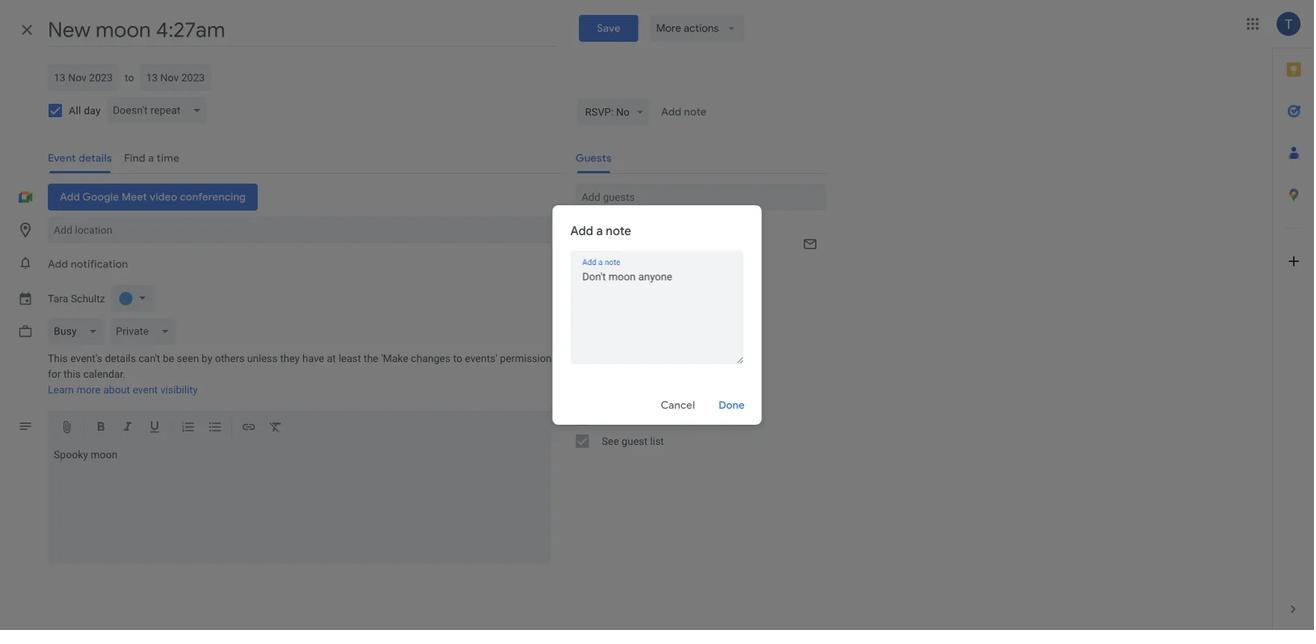 Task type: locate. For each thing, give the bounding box(es) containing it.
permissions
[[606, 368, 663, 380]]

can't
[[139, 353, 160, 365]]

1 vertical spatial others
[[630, 413, 659, 425]]

None text field
[[571, 268, 744, 358]]

unless
[[247, 353, 278, 365]]

add note
[[662, 105, 707, 119]]

0 vertical spatial to
[[125, 71, 134, 84]]

tara for tara schultz
[[48, 293, 68, 305]]

add inside dialog
[[571, 224, 594, 239]]

1 vertical spatial schultz
[[71, 293, 105, 305]]

0 vertical spatial add
[[662, 105, 682, 119]]

all day
[[69, 104, 101, 117]]

add
[[662, 105, 682, 119], [571, 224, 594, 239], [48, 258, 68, 271]]

1 vertical spatial add
[[571, 224, 594, 239]]

schultz
[[629, 266, 663, 279], [71, 293, 105, 305]]

event
[[133, 384, 158, 397], [637, 391, 662, 403]]

by
[[202, 353, 212, 365]]

others
[[215, 353, 245, 365], [630, 413, 659, 425]]

event right about
[[133, 384, 158, 397]]

permission
[[500, 353, 552, 365]]

0 horizontal spatial schultz
[[71, 293, 105, 305]]

1 horizontal spatial add
[[571, 224, 594, 239]]

learn
[[48, 384, 74, 397]]

tara inside the tara schultz organiser
[[606, 266, 626, 279]]

save
[[597, 22, 621, 35]]

done button
[[708, 388, 756, 424]]

see guest list
[[602, 435, 664, 448]]

others inside this event's details can't be seen by others unless they have at least the 'make changes to events' permission for this calendar. learn more about event visibility
[[215, 353, 245, 365]]

2 vertical spatial add
[[48, 258, 68, 271]]

2
[[576, 231, 582, 244]]

1 right no,
[[597, 247, 602, 257]]

schultz down the "add notification" button
[[71, 293, 105, 305]]

Title text field
[[48, 13, 555, 46]]

guests
[[584, 231, 616, 244]]

group
[[564, 363, 827, 453]]

1 1 from the left
[[576, 247, 581, 257]]

1 horizontal spatial 1
[[597, 247, 602, 257]]

0 horizontal spatial tara
[[48, 293, 68, 305]]

tab list
[[1274, 49, 1315, 589]]

schultz up 'organiser'
[[629, 266, 663, 279]]

about
[[103, 384, 130, 397]]

0 horizontal spatial to
[[125, 71, 134, 84]]

group containing guest permissions
[[564, 363, 827, 453]]

0 vertical spatial tara
[[606, 266, 626, 279]]

1 horizontal spatial schultz
[[629, 266, 663, 279]]

others right by
[[215, 353, 245, 365]]

schultz inside the tara schultz organiser
[[629, 266, 663, 279]]

event down permissions
[[637, 391, 662, 403]]

0 horizontal spatial 1
[[576, 247, 581, 257]]

1 horizontal spatial others
[[630, 413, 659, 425]]

0 horizontal spatial note
[[606, 224, 632, 239]]

tara for tara schultz organiser
[[606, 266, 626, 279]]

remove formatting image
[[268, 420, 283, 438]]

0 vertical spatial others
[[215, 353, 245, 365]]

spooky
[[54, 449, 88, 462]]

0 horizontal spatial add
[[48, 258, 68, 271]]

add a note
[[571, 224, 632, 239]]

0 vertical spatial note
[[684, 105, 707, 119]]

notification
[[71, 258, 128, 271]]

details
[[105, 353, 136, 365]]

1 horizontal spatial to
[[453, 353, 463, 365]]

none text field inside add a note dialog
[[571, 268, 744, 358]]

to
[[125, 71, 134, 84], [453, 353, 463, 365]]

modify
[[602, 391, 634, 403]]

'make
[[381, 353, 409, 365]]

0 horizontal spatial event
[[133, 384, 158, 397]]

schultz for tara schultz
[[71, 293, 105, 305]]

numbered list image
[[181, 420, 196, 438]]

formatting options toolbar
[[48, 410, 552, 447]]

tara down add notification
[[48, 293, 68, 305]]

italic image
[[120, 420, 135, 438]]

others inside group
[[630, 413, 659, 425]]

2 horizontal spatial add
[[662, 105, 682, 119]]

2 guests 1 no, 1 awaiting
[[576, 231, 638, 257]]

0 horizontal spatial others
[[215, 353, 245, 365]]

guest
[[622, 435, 648, 448]]

1 horizontal spatial event
[[637, 391, 662, 403]]

all
[[69, 104, 81, 117]]

1 left no,
[[576, 247, 581, 257]]

1 horizontal spatial note
[[684, 105, 707, 119]]

guests invited to this event. tree
[[564, 263, 827, 318]]

awaiting
[[604, 247, 638, 257]]

the
[[364, 353, 379, 365]]

1 vertical spatial note
[[606, 224, 632, 239]]

tara
[[606, 266, 626, 279], [48, 293, 68, 305]]

tara up 'organiser'
[[606, 266, 626, 279]]

1 horizontal spatial tara
[[606, 266, 626, 279]]

1
[[576, 247, 581, 257], [597, 247, 602, 257]]

0 vertical spatial schultz
[[629, 266, 663, 279]]

2 1 from the left
[[597, 247, 602, 257]]

insert link image
[[241, 420, 256, 438]]

cancel
[[661, 399, 695, 413]]

1 vertical spatial to
[[453, 353, 463, 365]]

1 vertical spatial tara
[[48, 293, 68, 305]]

others up guest
[[630, 413, 659, 425]]

list
[[651, 435, 664, 448]]

add note button
[[656, 99, 713, 126]]

add notification
[[48, 258, 128, 271]]

note
[[684, 105, 707, 119], [606, 224, 632, 239]]

invite
[[602, 413, 627, 425]]

bold image
[[93, 420, 108, 438]]



Task type: vqa. For each thing, say whether or not it's contained in the screenshot.
'Done'
yes



Task type: describe. For each thing, give the bounding box(es) containing it.
event inside this event's details can't be seen by others unless they have at least the 'make changes to events' permission for this calendar. learn more about event visibility
[[133, 384, 158, 397]]

learn more about event visibility link
[[48, 384, 198, 397]]

have
[[302, 353, 324, 365]]

bulleted list image
[[208, 420, 223, 438]]

cancel button
[[654, 388, 702, 424]]

invite others
[[602, 413, 659, 425]]

kendall parks tree item
[[564, 294, 827, 318]]

spooky moon
[[54, 449, 118, 462]]

for
[[48, 368, 61, 381]]

underline image
[[147, 420, 162, 438]]

tara schultz, declined, organiser tree item
[[564, 263, 827, 294]]

note inside button
[[684, 105, 707, 119]]

event's
[[70, 353, 102, 365]]

they
[[280, 353, 300, 365]]

events'
[[465, 353, 498, 365]]

add for add note
[[662, 105, 682, 119]]

add for add notification
[[48, 258, 68, 271]]

at
[[327, 353, 336, 365]]

more
[[77, 384, 101, 397]]

note inside dialog
[[606, 224, 632, 239]]

changes
[[411, 353, 451, 365]]

to inside this event's details can't be seen by others unless they have at least the 'make changes to events' permission for this calendar. learn more about event visibility
[[453, 353, 463, 365]]

seen
[[177, 353, 199, 365]]

save button
[[579, 15, 639, 42]]

this event's details can't be seen by others unless they have at least the 'make changes to events' permission for this calendar. learn more about event visibility
[[48, 353, 552, 397]]

guest
[[576, 368, 603, 380]]

least
[[339, 353, 361, 365]]

guest permissions
[[576, 368, 663, 380]]

this
[[64, 368, 81, 381]]

see
[[602, 435, 619, 448]]

this
[[48, 353, 68, 365]]

a
[[597, 224, 603, 239]]

day
[[84, 104, 101, 117]]

be
[[163, 353, 174, 365]]

schultz for tara schultz organiser
[[629, 266, 663, 279]]

visibility
[[160, 384, 198, 397]]

moon
[[91, 449, 118, 462]]

add notification button
[[42, 251, 134, 278]]

organiser
[[606, 281, 644, 292]]

done
[[719, 399, 745, 413]]

calendar.
[[83, 368, 126, 381]]

tara schultz
[[48, 293, 105, 305]]

Description text field
[[48, 449, 552, 561]]

modify event
[[602, 391, 662, 403]]

no,
[[583, 247, 595, 257]]

add a note dialog
[[553, 206, 762, 425]]

tara schultz organiser
[[606, 266, 663, 292]]



